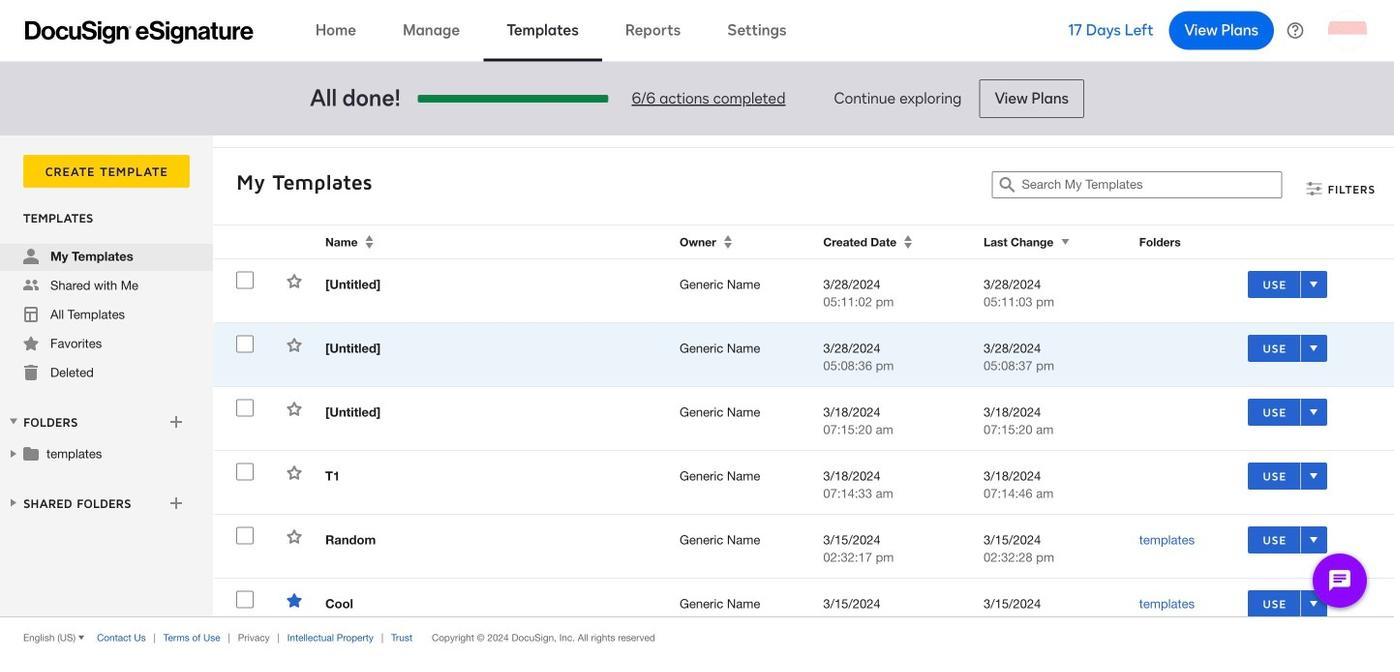 Task type: locate. For each thing, give the bounding box(es) containing it.
user image
[[23, 249, 39, 264]]

add [untitled] to favorites image
[[287, 273, 302, 289], [287, 337, 302, 353]]

1 vertical spatial add [untitled] to favorites image
[[287, 337, 302, 353]]

secondary navigation region
[[0, 136, 1394, 617]]

Search My Templates text field
[[1022, 172, 1281, 197]]

your uploaded profile image image
[[1328, 11, 1367, 50]]

star filled image
[[23, 336, 39, 351]]

shared image
[[23, 278, 39, 293]]

more info region
[[0, 617, 1394, 658]]

view shared folders image
[[6, 495, 21, 511]]

0 vertical spatial add [untitled] to favorites image
[[287, 273, 302, 289]]



Task type: describe. For each thing, give the bounding box(es) containing it.
folder image
[[23, 445, 39, 461]]

2 add [untitled] to favorites image from the top
[[287, 337, 302, 353]]

templates image
[[23, 307, 39, 322]]

1 add [untitled] to favorites image from the top
[[287, 273, 302, 289]]

add [untitled] to favorites image
[[287, 401, 302, 417]]

add t1 to favorites image
[[287, 465, 302, 481]]

docusign esignature image
[[25, 21, 254, 44]]

trash image
[[23, 365, 39, 380]]

view folders image
[[6, 414, 21, 429]]

remove cool from favorites image
[[287, 593, 302, 608]]

add random to favorites image
[[287, 529, 302, 545]]



